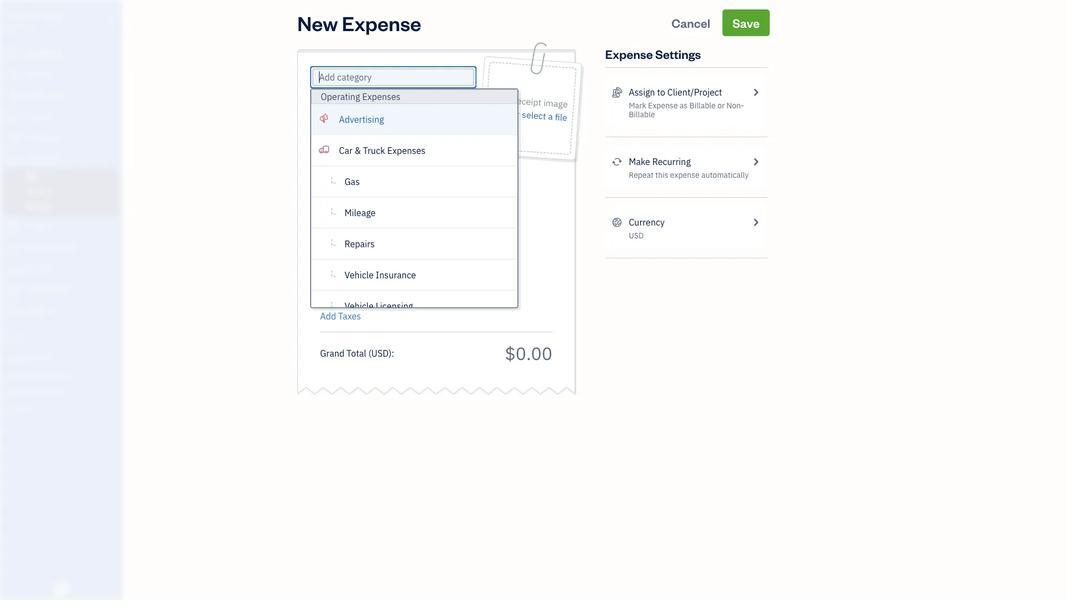 Task type: locate. For each thing, give the bounding box(es) containing it.
save
[[732, 15, 760, 31]]

vehicle
[[345, 269, 374, 281], [345, 300, 374, 312]]

chevronright image for recurring
[[751, 155, 761, 168]]

total
[[347, 347, 366, 359]]

operating
[[321, 91, 360, 103]]

new expense
[[297, 9, 421, 36]]

currencyandlanguage image
[[612, 216, 622, 229]]

expense inside mark expense as billable or non- billable
[[648, 100, 678, 111]]

expense image
[[7, 154, 21, 165]]

1 vertical spatial expenses
[[387, 145, 426, 156]]

usd right total
[[371, 347, 389, 359]]

1 chevronright image from the top
[[751, 86, 761, 99]]

1 vertical spatial vehicle
[[345, 300, 374, 312]]

insurance
[[376, 269, 416, 281]]

items and services image
[[8, 370, 119, 378]]

make recurring
[[629, 156, 691, 168]]

select a file button
[[521, 108, 568, 124]]

recurring
[[652, 156, 691, 168]]

billable
[[689, 100, 716, 111], [629, 109, 655, 119]]

drag receipt image here or
[[491, 93, 568, 120]]

list box
[[311, 89, 517, 322]]

vehicle right add
[[345, 300, 374, 312]]

chart image
[[7, 285, 21, 296]]

0 horizontal spatial billable
[[629, 109, 655, 119]]

oranges
[[32, 10, 66, 21]]

expense
[[342, 9, 421, 36], [605, 46, 653, 62], [648, 100, 678, 111]]

1 horizontal spatial or
[[718, 100, 725, 111]]

settings
[[655, 46, 701, 62]]

2 chevronright image from the top
[[751, 155, 761, 168]]

select a file
[[522, 109, 568, 123]]

expenses down category 'text box'
[[362, 91, 401, 103]]

to
[[657, 86, 665, 98]]

expenses right truck
[[387, 145, 426, 156]]

or right here
[[511, 108, 520, 120]]

(
[[368, 347, 371, 359]]

0 vertical spatial vehicle
[[345, 269, 374, 281]]

repairs
[[345, 238, 375, 250]]

assign to client/project
[[629, 86, 722, 98]]

expense for new expense
[[342, 9, 421, 36]]

2 vehicle from the top
[[345, 300, 374, 312]]

operating expenses
[[321, 91, 401, 103]]

drag
[[493, 93, 512, 106]]

usd down currency
[[629, 230, 644, 241]]

0 vertical spatial expense
[[342, 9, 421, 36]]

0 horizontal spatial or
[[511, 108, 520, 120]]

file
[[554, 111, 568, 123]]

repeat
[[629, 170, 654, 180]]

billable down assign
[[629, 109, 655, 119]]

2 vertical spatial chevronright image
[[751, 216, 761, 229]]

make
[[629, 156, 650, 168]]

estimate image
[[7, 91, 21, 102]]

billable down client/project
[[689, 100, 716, 111]]

1 vehicle from the top
[[345, 269, 374, 281]]

or inside drag receipt image here or
[[511, 108, 520, 120]]

or
[[718, 100, 725, 111], [511, 108, 520, 120]]

2 vertical spatial expense
[[648, 100, 678, 111]]

expenses
[[362, 91, 401, 103], [387, 145, 426, 156]]

or left non-
[[718, 100, 725, 111]]

timer image
[[7, 242, 21, 253]]

client/project
[[667, 86, 722, 98]]

assign
[[629, 86, 655, 98]]

1 vertical spatial usd
[[371, 347, 389, 359]]

):
[[389, 347, 394, 359]]

advertising
[[339, 113, 384, 125]]

car & truck expenses
[[339, 145, 426, 156]]

or for drag receipt image here or
[[511, 108, 520, 120]]

main element
[[0, 0, 150, 600]]

1 vertical spatial expense
[[605, 46, 653, 62]]

0 vertical spatial chevronright image
[[751, 86, 761, 99]]

ruby oranges owner
[[9, 10, 66, 31]]

list box containing operating expenses
[[311, 89, 517, 322]]

vehicle insurance
[[345, 269, 416, 281]]

car
[[339, 145, 353, 156]]

truck
[[363, 145, 385, 156]]

add taxes
[[320, 310, 361, 322]]

expense settings
[[605, 46, 701, 62]]

0 horizontal spatial usd
[[371, 347, 389, 359]]

Description text field
[[315, 168, 547, 302]]

vehicle down repairs
[[345, 269, 374, 281]]

1 vertical spatial chevronright image
[[751, 155, 761, 168]]

or inside mark expense as billable or non- billable
[[718, 100, 725, 111]]

0 vertical spatial usd
[[629, 230, 644, 241]]

mileage
[[345, 207, 376, 218]]

money image
[[7, 263, 21, 275]]

usd
[[629, 230, 644, 241], [371, 347, 389, 359]]

repeat this expense automatically
[[629, 170, 749, 180]]

chevronright image
[[751, 86, 761, 99], [751, 155, 761, 168], [751, 216, 761, 229]]

non-
[[727, 100, 744, 111]]

Amount (USD) text field
[[505, 342, 552, 365]]



Task type: vqa. For each thing, say whether or not it's contained in the screenshot.
Double-Entry Accounting image
no



Task type: describe. For each thing, give the bounding box(es) containing it.
save button
[[722, 9, 770, 36]]

settings image
[[8, 405, 119, 414]]

expensesrebilling image
[[612, 86, 622, 99]]

grand total ( usd ):
[[320, 347, 394, 359]]

vehicle for vehicle insurance
[[345, 269, 374, 281]]

invoice image
[[7, 112, 21, 123]]

automatically
[[701, 170, 749, 180]]

project image
[[7, 221, 21, 232]]

owner
[[9, 22, 29, 31]]

grand
[[320, 347, 344, 359]]

freshbooks image
[[52, 582, 70, 596]]

a
[[548, 111, 553, 122]]

payment image
[[7, 133, 21, 144]]

expense
[[670, 170, 700, 180]]

vehicle for vehicle licensing
[[345, 300, 374, 312]]

apps image
[[8, 334, 119, 343]]

new
[[297, 9, 338, 36]]

vehicle licensing
[[345, 300, 413, 312]]

team members image
[[8, 352, 119, 361]]

report image
[[7, 306, 21, 317]]

Category text field
[[319, 71, 414, 84]]

cancel button
[[661, 9, 720, 36]]

add taxes button
[[320, 310, 361, 323]]

add
[[320, 310, 336, 322]]

&
[[355, 145, 361, 156]]

client image
[[7, 69, 21, 81]]

cancel
[[671, 15, 710, 31]]

this
[[655, 170, 668, 180]]

expense for mark expense as billable or non- billable
[[648, 100, 678, 111]]

image
[[543, 97, 568, 110]]

as
[[680, 100, 688, 111]]

here
[[491, 107, 510, 119]]

dashboard image
[[7, 48, 21, 59]]

receipt
[[513, 95, 542, 108]]

1 horizontal spatial billable
[[689, 100, 716, 111]]

chevronright image for to
[[751, 86, 761, 99]]

taxes
[[338, 310, 361, 322]]

0 vertical spatial expenses
[[362, 91, 401, 103]]

ruby
[[9, 10, 30, 21]]

gas
[[345, 176, 360, 187]]

Date in MM/DD/YYYY format text field
[[320, 98, 392, 110]]

refresh image
[[612, 155, 622, 168]]

mark
[[629, 100, 646, 111]]

or for mark expense as billable or non- billable
[[718, 100, 725, 111]]

licensing
[[376, 300, 413, 312]]

3 chevronright image from the top
[[751, 216, 761, 229]]

1 horizontal spatial usd
[[629, 230, 644, 241]]

currency
[[629, 216, 665, 228]]

mark expense as billable or non- billable
[[629, 100, 744, 119]]

bank connections image
[[8, 387, 119, 396]]

select
[[522, 109, 546, 122]]



